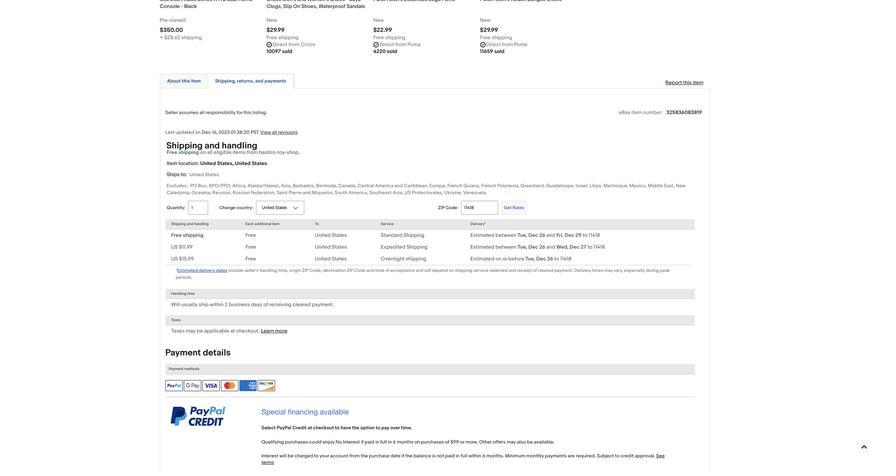 Task type: vqa. For each thing, say whether or not it's contained in the screenshot.
by inside the Shop by category
no



Task type: locate. For each thing, give the bounding box(es) containing it.
$29.99 up 10097 at the top of page
[[266, 27, 285, 34]]

zip left code
[[347, 268, 353, 273]]

be for interest will be charged to your account from the purchase date if the balance is not paid in full within 6 months. minimum monthly payments are required. subject to credit approval.
[[288, 453, 293, 459]]

1 french from the left
[[447, 183, 462, 189]]

receipt
[[517, 268, 532, 273]]

0 horizontal spatial payment.
[[312, 301, 334, 308]]

26 down estimated between tue, dec 26 and fri, dec 29 to 11418
[[539, 244, 545, 250]]

1 vertical spatial -
[[181, 3, 183, 10]]

all right assumes
[[200, 110, 204, 116]]

2 horizontal spatial be
[[527, 439, 533, 445]]

item
[[167, 160, 177, 167]]

direct from puma up 11659 sold
[[486, 41, 527, 48]]

2 vertical spatial handling
[[260, 268, 277, 273]]

quantity:
[[167, 205, 185, 210]]

1 horizontal spatial time
[[375, 268, 384, 273]]

purchases up is at the bottom
[[421, 439, 444, 445]]

of left $99
[[445, 439, 449, 445]]

united states
[[189, 172, 219, 178], [315, 232, 347, 239], [315, 244, 347, 250], [315, 256, 347, 262]]

in down 'pay'
[[388, 439, 392, 445]]

0 horizontal spatial payments
[[264, 78, 286, 84]]

new $22.99 free shipping
[[373, 17, 405, 41]]

1 $29.99 from the left
[[266, 27, 285, 34]]

may
[[604, 268, 613, 273], [186, 328, 196, 335], [507, 439, 516, 445]]

crocs men's and women's shoes - baya clogs, slip on shoes, waterproof sandals
[[266, 0, 365, 10]]

0 vertical spatial if
[[361, 439, 364, 445]]

on right the depend
[[449, 268, 454, 273]]

united states for overnight shipping
[[315, 256, 347, 262]]

1 direct from puma from the left
[[379, 41, 421, 48]]

be left applicable
[[197, 328, 203, 335]]

Direct from Crocs text field
[[273, 41, 315, 48]]

- inside "microsoft xbox series x 1tb ssd home console - black"
[[181, 3, 183, 10]]

time
[[375, 268, 384, 273], [187, 291, 195, 296]]

direct for 11659
[[486, 41, 501, 48]]

ebay item number: 325836083819
[[619, 109, 702, 116]]

sandals
[[347, 3, 365, 10]]

2 horizontal spatial all
[[272, 129, 277, 135]]

time.
[[401, 425, 412, 431]]

0 vertical spatial payment
[[165, 348, 201, 358]]

shipping,
[[215, 78, 236, 84]]

sold for 11659 sold
[[494, 48, 504, 55]]

Free shipping text field
[[266, 34, 299, 41], [373, 34, 405, 41]]

+ $28.62 shipping text field
[[160, 34, 202, 41]]

new $29.99 free shipping
[[266, 17, 299, 41], [480, 17, 512, 41]]

$99
[[450, 439, 459, 445]]

toy-
[[277, 149, 287, 156]]

shipping inside pre-owned $350.00 + $28.62 shipping
[[181, 34, 202, 41]]

Direct from Puma text field
[[379, 41, 421, 48]]

microsoft xbox series x 1tb ssd home console - black
[[160, 0, 253, 10]]

handling down 01:38:20
[[222, 141, 257, 151]]

see terms
[[261, 453, 665, 466]]

also
[[517, 439, 526, 445]]

sold right 4220
[[387, 48, 397, 55]]

may left vary,
[[604, 268, 613, 273]]

puma for $22.99
[[407, 41, 421, 48]]

tue, up the estimated on or before tue, dec 26 to 11418
[[517, 244, 527, 250]]

item right report
[[693, 80, 703, 86]]

* estimated delivery dates
[[176, 268, 227, 273]]

0 vertical spatial taxes
[[171, 318, 181, 322]]

0 horizontal spatial crocs
[[266, 0, 281, 3]]

to:
[[181, 171, 187, 178]]

2 vertical spatial us
[[171, 256, 178, 262]]

item right about
[[191, 78, 201, 84]]

shipping inside the "shipping and handling free shipping on all eligible items from hasbro-toy-shop."
[[166, 141, 203, 151]]

free shipping text field down $22.99
[[373, 34, 405, 41]]

11418 right 27
[[594, 244, 605, 250]]

available.
[[534, 439, 554, 445]]

1 vertical spatial 11418
[[594, 244, 605, 250]]

1 puma from the left
[[407, 41, 421, 48]]

1 taxes from the top
[[171, 318, 181, 322]]

1 horizontal spatial new text field
[[373, 17, 384, 24]]

overnight
[[381, 256, 405, 262]]

item right additional
[[272, 222, 280, 226]]

1 $29.99 text field from the left
[[266, 27, 285, 34]]

2 vertical spatial tue,
[[525, 256, 535, 262]]

1 free shipping text field from the left
[[266, 34, 299, 41]]

paypal
[[277, 425, 291, 431]]

2 horizontal spatial zip
[[438, 205, 445, 210]]

26 for wed,
[[539, 244, 545, 250]]

free shipping text field up 10097 sold
[[266, 34, 299, 41]]

payment
[[165, 348, 201, 358], [169, 367, 183, 371]]

0 vertical spatial 11418
[[589, 232, 600, 239]]

direct for 4220
[[379, 41, 394, 48]]

0 horizontal spatial will
[[279, 453, 287, 459]]

peak
[[660, 268, 670, 273]]

$350.00
[[160, 27, 183, 34]]

paid
[[365, 439, 374, 445], [445, 453, 455, 459]]

interest up terms
[[261, 453, 278, 459]]

sold
[[282, 48, 292, 55], [387, 48, 397, 55], [494, 48, 504, 55]]

standard shipping
[[381, 232, 424, 239]]

from up 11659 sold
[[502, 41, 513, 48]]

new text field down 'clogs,'
[[266, 17, 277, 24]]

1 vertical spatial payment
[[169, 367, 183, 371]]

$29.99 text field
[[266, 27, 285, 34], [480, 27, 498, 34]]

time up usually
[[187, 291, 195, 296]]

be for taxes may be applicable at checkout. learn more
[[197, 328, 203, 335]]

1 vertical spatial full
[[461, 453, 467, 459]]

1 horizontal spatial this
[[243, 110, 251, 116]]

1 horizontal spatial $29.99
[[480, 27, 498, 34]]

item for about this item
[[191, 78, 201, 84]]

1 vertical spatial will
[[279, 453, 287, 459]]

handling inside include seller's handling time, origin zip code, destination zip code and time of acceptance and will depend on shipping service selected and receipt of cleared payment. delivery times may vary, especially during peak periods.
[[260, 268, 277, 273]]

0 horizontal spatial new $29.99 free shipping
[[266, 17, 299, 41]]

this
[[182, 78, 190, 84], [683, 80, 692, 86], [243, 110, 251, 116]]

cleared
[[538, 268, 553, 273], [293, 301, 311, 308]]

new $29.99 free shipping for direct from puma
[[480, 17, 512, 41]]

responsibility
[[206, 110, 235, 116]]

at left checkout.
[[230, 328, 235, 335]]

new $29.99 free shipping up direct from puma text box
[[480, 17, 512, 41]]

shipping left service
[[455, 268, 472, 273]]

cleared right the receiving
[[293, 301, 311, 308]]

2 vertical spatial may
[[507, 439, 516, 445]]

wed,
[[556, 244, 569, 250]]

0 horizontal spatial this
[[182, 78, 190, 84]]

dec up estimated between tue, dec 26 and wed, dec 27 to 11418 at the right bottom of page
[[528, 232, 538, 239]]

full down more.
[[461, 453, 467, 459]]

shipping up direct from puma text field
[[385, 34, 405, 41]]

10097 sold text field
[[266, 48, 292, 55]]

handling for shipping and handling free shipping on all eligible items from hasbro-toy-shop.
[[222, 141, 257, 151]]

to left credit
[[615, 453, 619, 459]]

new $29.99 free shipping up 'direct from crocs' at the left top of the page
[[266, 17, 299, 41]]

2 vertical spatial all
[[207, 149, 213, 156]]

and up on
[[297, 0, 306, 3]]

waterproof
[[319, 3, 345, 10]]

1 horizontal spatial puma
[[514, 41, 527, 48]]

between for estimated between tue, dec 26 and wed, dec 27 to 11418
[[495, 244, 516, 250]]

new up free shipping text box
[[480, 17, 490, 24]]

microsoft
[[160, 0, 183, 3]]

crocs
[[266, 0, 281, 3], [301, 41, 315, 48]]

and right america on the top left
[[395, 183, 403, 189]]

1 vertical spatial crocs
[[301, 41, 315, 48]]

estimated for estimated between tue, dec 26 and wed, dec 27 to 11418
[[470, 244, 494, 250]]

shipping and handling
[[171, 222, 209, 226]]

direct inside text box
[[486, 41, 501, 48]]

1 horizontal spatial payments
[[545, 453, 567, 459]]

will
[[171, 301, 180, 308]]

1 horizontal spatial if
[[402, 453, 404, 459]]

0 horizontal spatial $29.99 text field
[[266, 27, 285, 34]]

ZIP Code: text field
[[461, 201, 498, 215]]

be right also
[[527, 439, 533, 445]]

account
[[330, 453, 348, 459]]

0 vertical spatial handling
[[222, 141, 257, 151]]

1 sold from the left
[[282, 48, 292, 55]]

box,
[[198, 183, 208, 189]]

0 horizontal spatial direct
[[273, 41, 287, 48]]

us
[[405, 190, 411, 196], [171, 244, 178, 250], [171, 256, 178, 262]]

2 puma from the left
[[514, 41, 527, 48]]

3 sold from the left
[[494, 48, 504, 55]]

shipping down updated
[[166, 141, 203, 151]]

direct from puma up the 4220 sold at top
[[379, 41, 421, 48]]

united states for standard shipping
[[315, 232, 347, 239]]

us $11.99
[[171, 244, 193, 250]]

handling inside the "shipping and handling free shipping on all eligible items from hasbro-toy-shop."
[[222, 141, 257, 151]]

tab list
[[160, 73, 709, 89]]

new up $22.99 'text field'
[[373, 17, 384, 24]]

states for shipping
[[332, 232, 347, 239]]

0 horizontal spatial if
[[361, 439, 364, 445]]

2 taxes from the top
[[171, 328, 185, 335]]

2 french from the left
[[481, 183, 496, 189]]

1 vertical spatial 26
[[539, 244, 545, 250]]

israel,
[[576, 183, 589, 189]]

paypal image
[[165, 380, 183, 391]]

1 new text field from the left
[[266, 17, 277, 24]]

1 horizontal spatial paid
[[445, 453, 455, 459]]

10097 sold
[[266, 48, 292, 55]]

free shipping text field for $29.99
[[266, 34, 299, 41]]

1 horizontal spatial cleared
[[538, 268, 553, 273]]

0 vertical spatial within
[[210, 301, 224, 308]]

us up *
[[171, 256, 178, 262]]

and inside crocs men's and women's shoes - baya clogs, slip on shoes, waterproof sandals
[[297, 0, 306, 3]]

direct up 10097 sold
[[273, 41, 287, 48]]

purchases down credit
[[285, 439, 308, 445]]

0 horizontal spatial -
[[181, 3, 183, 10]]

11659 sold text field
[[480, 48, 504, 55]]

2 horizontal spatial direct
[[486, 41, 501, 48]]

0 horizontal spatial within
[[210, 301, 224, 308]]

0 horizontal spatial may
[[186, 328, 196, 335]]

the right date
[[405, 453, 412, 459]]

applicable
[[204, 328, 229, 335]]

on up item location: united states, united states
[[200, 149, 206, 156]]

learn more link
[[261, 328, 287, 335]]

1 horizontal spatial $29.99 text field
[[480, 27, 498, 34]]

0 horizontal spatial at
[[230, 328, 235, 335]]

handling down quantity: "text box"
[[194, 222, 209, 226]]

crocs inside crocs men's and women's shoes - baya clogs, slip on shoes, waterproof sandals
[[266, 0, 281, 3]]

1 vertical spatial tue,
[[517, 244, 527, 250]]

shipping inside new $22.99 free shipping
[[385, 34, 405, 41]]

2 horizontal spatial sold
[[494, 48, 504, 55]]

new inside new $22.99 free shipping
[[373, 17, 384, 24]]

zip right origin
[[302, 268, 308, 273]]

and right returns,
[[255, 78, 263, 84]]

baya
[[349, 0, 361, 3]]

from inside text box
[[502, 41, 513, 48]]

canada,
[[338, 183, 357, 189]]

code,
[[309, 268, 322, 273]]

from up 10097 sold
[[289, 41, 300, 48]]

sold right 11659 on the right top
[[494, 48, 504, 55]]

all inside the "shipping and handling free shipping on all eligible items from hasbro-toy-shop."
[[207, 149, 213, 156]]

puma inside text field
[[407, 41, 421, 48]]

- left baya
[[346, 0, 348, 3]]

french up the venezuela
[[481, 183, 496, 189]]

0 vertical spatial between
[[495, 232, 516, 239]]

26
[[539, 232, 545, 239], [539, 244, 545, 250], [547, 256, 553, 262]]

0 horizontal spatial direct from puma
[[379, 41, 421, 48]]

2 direct from the left
[[379, 41, 394, 48]]

0 horizontal spatial zip
[[302, 268, 308, 273]]

26 down estimated between tue, dec 26 and wed, dec 27 to 11418 at the right bottom of page
[[547, 256, 553, 262]]

$29.99 text field up 10097 at the top of page
[[266, 27, 285, 34]]

tue, up receipt
[[525, 256, 535, 262]]

if right date
[[402, 453, 404, 459]]

6 left months.
[[482, 453, 485, 459]]

1 horizontal spatial direct from puma
[[486, 41, 527, 48]]

all left eligible
[[207, 149, 213, 156]]

or
[[503, 256, 507, 262], [460, 439, 464, 445]]

$11.99
[[179, 244, 193, 250]]

estimated for estimated on or before tue, dec 26 to 11418
[[470, 256, 494, 262]]

New text field
[[266, 17, 277, 24], [373, 17, 384, 24]]

apo/fpo,
[[209, 183, 231, 189]]

oceania,
[[192, 190, 211, 196]]

1 horizontal spatial in
[[388, 439, 392, 445]]

$15.99
[[179, 256, 194, 262]]

item inside button
[[191, 78, 201, 84]]

0 vertical spatial paid
[[365, 439, 374, 445]]

payment up payment methods on the left
[[165, 348, 201, 358]]

2 $29.99 from the left
[[480, 27, 498, 34]]

all right view
[[272, 129, 277, 135]]

1 horizontal spatial crocs
[[301, 41, 315, 48]]

each additional item
[[245, 222, 280, 226]]

sold inside 11659 sold text box
[[494, 48, 504, 55]]

new text field for $22.99
[[373, 17, 384, 24]]

1 horizontal spatial new $29.99 free shipping
[[480, 17, 512, 41]]

fri,
[[556, 232, 563, 239]]

payment left methods
[[169, 367, 183, 371]]

option
[[360, 425, 375, 431]]

1 horizontal spatial will
[[424, 268, 431, 273]]

x
[[214, 0, 217, 3]]

or right $99
[[460, 439, 464, 445]]

dec down estimated between tue, dec 26 and wed, dec 27 to 11418 at the right bottom of page
[[536, 256, 546, 262]]

french up ukraine,
[[447, 183, 462, 189]]

months.
[[486, 453, 504, 459]]

0 vertical spatial full
[[380, 439, 387, 445]]

0 vertical spatial cleared
[[538, 268, 553, 273]]

united
[[200, 160, 216, 167], [235, 160, 251, 167], [189, 172, 204, 178], [315, 232, 331, 239], [315, 244, 331, 250], [315, 256, 331, 262]]

1 vertical spatial payment.
[[312, 301, 334, 308]]

1 vertical spatial at
[[308, 425, 312, 431]]

purchase
[[369, 453, 389, 459]]

if down the option
[[361, 439, 364, 445]]

2 $29.99 text field from the left
[[480, 27, 498, 34]]

New text field
[[480, 17, 490, 24]]

item for each additional item
[[272, 222, 280, 226]]

united states for expedited shipping
[[315, 244, 347, 250]]

1 new $29.99 free shipping from the left
[[266, 17, 299, 41]]

seller's
[[244, 268, 259, 273]]

google pay image
[[184, 380, 201, 391]]

may up payment details
[[186, 328, 196, 335]]

1 between from the top
[[495, 232, 516, 239]]

guadeloupe,
[[546, 183, 575, 189]]

0 vertical spatial time
[[375, 268, 384, 273]]

be left charged at bottom
[[288, 453, 293, 459]]

american express image
[[239, 380, 257, 391]]

2 vertical spatial 11418
[[560, 256, 572, 262]]

0 vertical spatial us
[[405, 190, 411, 196]]

in down $99
[[456, 453, 460, 459]]

from right items
[[247, 149, 258, 156]]

saint
[[277, 190, 288, 196]]

paid right 'not' at the right bottom
[[445, 453, 455, 459]]

be
[[197, 328, 203, 335], [527, 439, 533, 445], [288, 453, 293, 459]]

0 horizontal spatial new text field
[[266, 17, 277, 24]]

0 horizontal spatial french
[[447, 183, 462, 189]]

free shipping text field for $22.99
[[373, 34, 405, 41]]

1 horizontal spatial full
[[461, 453, 467, 459]]

2 between from the top
[[495, 244, 516, 250]]

0 horizontal spatial sold
[[282, 48, 292, 55]]

2 sold from the left
[[387, 48, 397, 55]]

ships to:
[[167, 171, 187, 178]]

1 direct from the left
[[273, 41, 287, 48]]

within left 2
[[210, 301, 224, 308]]

free inside new $22.99 free shipping
[[373, 34, 384, 41]]

all
[[200, 110, 204, 116], [272, 129, 277, 135], [207, 149, 213, 156]]

cleared right receipt
[[538, 268, 553, 273]]

1 vertical spatial taxes
[[171, 328, 185, 335]]

payment for payment details
[[165, 348, 201, 358]]

6 left months
[[393, 439, 396, 445]]

0 vertical spatial or
[[503, 256, 507, 262]]

shipping up the free shipping
[[171, 222, 186, 226]]

sold inside '4220 sold' text field
[[387, 48, 397, 55]]

direct for 10097
[[273, 41, 287, 48]]

2 new text field from the left
[[373, 17, 384, 24]]

1 horizontal spatial be
[[288, 453, 293, 459]]

0 horizontal spatial free shipping text field
[[266, 34, 299, 41]]

sold down 'direct from crocs' at the left top of the page
[[282, 48, 292, 55]]

2 horizontal spatial handling
[[260, 268, 277, 273]]

Quantity: text field
[[188, 201, 208, 215]]

2 new $29.99 free shipping from the left
[[480, 17, 512, 41]]

item right ebay
[[631, 109, 642, 116]]

the right have
[[352, 425, 359, 431]]

1 horizontal spatial french
[[481, 183, 496, 189]]

0 vertical spatial be
[[197, 328, 203, 335]]

central
[[358, 183, 374, 189]]

Free shipping text field
[[480, 34, 512, 41]]

new text field for $29.99
[[266, 17, 277, 24]]

puma for $29.99
[[514, 41, 527, 48]]

tue, up estimated between tue, dec 26 and wed, dec 27 to 11418 at the right bottom of page
[[517, 232, 527, 239]]

zip left code:
[[438, 205, 445, 210]]

new for 4220 sold
[[373, 17, 384, 24]]

3 direct from the left
[[486, 41, 501, 48]]

0 horizontal spatial be
[[197, 328, 203, 335]]

to left your
[[314, 453, 319, 459]]

puma inside text box
[[514, 41, 527, 48]]

- left the black
[[181, 3, 183, 10]]

0 horizontal spatial $29.99
[[266, 27, 285, 34]]

report this item
[[665, 80, 703, 86]]

mexico,
[[629, 183, 647, 189]]

dec down estimated between tue, dec 26 and fri, dec 29 to 11418
[[528, 244, 538, 250]]

periods.
[[176, 275, 193, 280]]

paid down the option
[[365, 439, 374, 445]]

us left $11.99
[[171, 244, 178, 250]]

1 vertical spatial between
[[495, 244, 516, 250]]

2 free shipping text field from the left
[[373, 34, 405, 41]]

pst
[[251, 129, 259, 135]]

taxes for taxes
[[171, 318, 181, 322]]

from inside the "shipping and handling free shipping on all eligible items from hasbro-toy-shop."
[[247, 149, 258, 156]]

sold inside 10097 sold text box
[[282, 48, 292, 55]]

us for expedited
[[171, 244, 178, 250]]

within down more.
[[468, 453, 481, 459]]

us inside po box, apo/fpo, africa, alaska/hawaii, asia, barbados, bermuda, canada, central america and caribbean, europe, french guiana, french polynesia, greenland, guadeloupe, israel, libya, martinique, mexico, middle east, new caledonia, oceania, reunion, russian federation, saint pierre and miquelon, south america, southeast asia, us protectorates, ukraine, venezuela
[[405, 190, 411, 196]]

new text field up $22.99 'text field'
[[373, 17, 384, 24]]

and down 16,
[[205, 141, 220, 151]]

are
[[568, 453, 575, 459]]

asia, down america on the top left
[[393, 190, 404, 196]]

shoes,
[[301, 3, 317, 10]]

sold for 4220 sold
[[387, 48, 397, 55]]

1 vertical spatial handling
[[194, 222, 209, 226]]

0 horizontal spatial 6
[[393, 439, 396, 445]]

2 direct from puma from the left
[[486, 41, 527, 48]]

of
[[385, 268, 389, 273], [533, 268, 537, 273], [263, 301, 268, 308], [445, 439, 449, 445]]

will usually ship within 2 business days of receiving cleared payment.
[[171, 301, 334, 308]]

1 vertical spatial be
[[527, 439, 533, 445]]

0 vertical spatial will
[[424, 268, 431, 273]]

1 vertical spatial or
[[460, 439, 464, 445]]

this for about
[[182, 78, 190, 84]]

this inside button
[[182, 78, 190, 84]]

1 horizontal spatial free shipping text field
[[373, 34, 405, 41]]

pre-owned $350.00 + $28.62 shipping
[[160, 17, 202, 41]]

hasbro-
[[259, 149, 277, 156]]

ship
[[199, 301, 209, 308]]

new right east,
[[676, 183, 686, 189]]

tab list containing about this item
[[160, 73, 709, 89]]



Task type: describe. For each thing, give the bounding box(es) containing it.
new for 10097 sold
[[266, 17, 277, 24]]

1 vertical spatial paid
[[445, 453, 455, 459]]

shipping up direct from puma text box
[[492, 34, 512, 41]]

home
[[238, 0, 253, 3]]

other
[[479, 439, 492, 445]]

expedited shipping
[[381, 244, 427, 250]]

times
[[592, 268, 603, 273]]

1 horizontal spatial or
[[503, 256, 507, 262]]

shipping down shipping and handling
[[183, 232, 203, 239]]

cleared inside include seller's handling time, origin zip code, destination zip code and time of acceptance and will depend on shipping service selected and receipt of cleared payment. delivery times may vary, especially during peak periods.
[[538, 268, 553, 273]]

2 vertical spatial 26
[[547, 256, 553, 262]]

pierre
[[289, 190, 302, 196]]

see terms link
[[261, 453, 665, 466]]

0 horizontal spatial in
[[375, 439, 379, 445]]

vary,
[[614, 268, 623, 273]]

2023
[[219, 129, 230, 135]]

middle
[[648, 183, 663, 189]]

have
[[341, 425, 351, 431]]

2 horizontal spatial in
[[456, 453, 460, 459]]

new $29.99 free shipping for direct from crocs
[[266, 17, 299, 41]]

new for 11659 sold
[[480, 17, 490, 24]]

code:
[[446, 205, 458, 210]]

0 horizontal spatial all
[[200, 110, 204, 116]]

from for 4220 sold
[[395, 41, 406, 48]]

dec left 27
[[570, 244, 579, 250]]

selected
[[489, 268, 507, 273]]

0 horizontal spatial the
[[352, 425, 359, 431]]

checkout
[[313, 425, 334, 431]]

on up selected
[[495, 256, 501, 262]]

owned
[[170, 17, 186, 24]]

$29.99 for direct from crocs
[[266, 27, 285, 34]]

1 vertical spatial may
[[186, 328, 196, 335]]

time inside include seller's handling time, origin zip code, destination zip code and time of acceptance and will depend on shipping service selected and receipt of cleared payment. delivery times may vary, especially during peak periods.
[[375, 268, 384, 273]]

shipping, returns, and payments
[[215, 78, 286, 84]]

subject
[[597, 453, 614, 459]]

payment methods
[[169, 367, 199, 371]]

2 purchases from the left
[[421, 439, 444, 445]]

$29.99 text field for direct from puma
[[480, 27, 498, 34]]

dec left 29
[[565, 232, 574, 239]]

no
[[336, 439, 342, 445]]

and down barbados,
[[303, 190, 311, 196]]

master card image
[[221, 380, 238, 391]]

1 vertical spatial all
[[272, 129, 277, 135]]

report
[[665, 80, 682, 86]]

usually
[[181, 301, 197, 308]]

eligible
[[214, 149, 231, 156]]

1 vertical spatial payments
[[545, 453, 567, 459]]

handling for include seller's handling time, origin zip code, destination zip code and time of acceptance and will depend on shipping service selected and receipt of cleared payment. delivery times may vary, especially during peak periods.
[[260, 268, 277, 273]]

estimated between tue, dec 26 and fri, dec 29 to 11418
[[470, 232, 600, 239]]

$29.99 for direct from puma
[[480, 27, 498, 34]]

1 horizontal spatial 6
[[482, 453, 485, 459]]

4220 sold text field
[[373, 48, 397, 55]]

country:
[[236, 205, 253, 211]]

to right 29
[[583, 232, 588, 239]]

item for report this item
[[693, 80, 703, 86]]

especially
[[624, 268, 645, 273]]

ukraine,
[[444, 190, 462, 196]]

russian
[[233, 190, 250, 196]]

slip
[[283, 3, 292, 10]]

monthly
[[526, 453, 544, 459]]

will inside include seller's handling time, origin zip code, destination zip code and time of acceptance and will depend on shipping service selected and receipt of cleared payment. delivery times may vary, especially during peak periods.
[[424, 268, 431, 273]]

from for 11659 sold
[[502, 41, 513, 48]]

10097
[[266, 48, 281, 55]]

items
[[233, 149, 246, 156]]

balance
[[413, 453, 431, 459]]

expedited
[[381, 244, 405, 250]]

tue, for wed, dec 27
[[517, 244, 527, 250]]

1 horizontal spatial asia,
[[393, 190, 404, 196]]

direct from crocs
[[273, 41, 315, 48]]

shipping up expedited shipping
[[403, 232, 424, 239]]

east,
[[664, 183, 675, 189]]

0 vertical spatial 6
[[393, 439, 396, 445]]

to down wed,
[[554, 256, 559, 262]]

black
[[184, 3, 197, 10]]

estimated delivery dates link
[[177, 267, 227, 274]]

from right account
[[349, 453, 360, 459]]

acceptance
[[390, 268, 415, 273]]

special financing available
[[261, 407, 349, 416]]

on inside include seller's handling time, origin zip code, destination zip code and time of acceptance and will depend on shipping service selected and receipt of cleared payment. delivery times may vary, especially during peak periods.
[[449, 268, 454, 273]]

miquelon,
[[312, 190, 334, 196]]

estimated between tue, dec 26 and wed, dec 27 to 11418
[[470, 244, 605, 250]]

shipping up 'direct from crocs' at the left top of the page
[[278, 34, 299, 41]]

women's
[[307, 0, 329, 3]]

1 horizontal spatial zip
[[347, 268, 353, 273]]

and right the acceptance
[[416, 268, 423, 273]]

direct from puma for $29.99
[[486, 41, 527, 48]]

payments inside "button"
[[264, 78, 286, 84]]

tue, for fri, dec 29
[[517, 232, 527, 239]]

2
[[225, 301, 228, 308]]

1 horizontal spatial may
[[507, 439, 516, 445]]

handling for shipping and handling
[[194, 222, 209, 226]]

include seller's handling time, origin zip code, destination zip code and time of acceptance and will depend on shipping service selected and receipt of cleared payment. delivery times may vary, especially during peak periods.
[[176, 268, 670, 280]]

credit
[[292, 425, 307, 431]]

crocs inside text field
[[301, 41, 315, 48]]

and left wed,
[[546, 244, 555, 250]]

number:
[[643, 109, 663, 116]]

0 vertical spatial at
[[230, 328, 235, 335]]

and left fri,
[[546, 232, 555, 239]]

free shipping
[[171, 232, 203, 239]]

may inside include seller's handling time, origin zip code, destination zip code and time of acceptance and will depend on shipping service selected and receipt of cleared payment. delivery times may vary, especially during peak periods.
[[604, 268, 613, 273]]

0 horizontal spatial cleared
[[293, 301, 311, 308]]

1 purchases from the left
[[285, 439, 308, 445]]

11659 sold
[[480, 48, 504, 55]]

and right code
[[367, 268, 374, 273]]

11418 for estimated between tue, dec 26 and wed, dec 27 to 11418
[[594, 244, 605, 250]]

africa,
[[232, 183, 247, 189]]

- inside crocs men's and women's shoes - baya clogs, slip on shoes, waterproof sandals
[[346, 0, 348, 3]]

shipping up include seller's handling time, origin zip code, destination zip code and time of acceptance and will depend on shipping service selected and receipt of cleared payment. delivery times may vary, especially during peak periods.
[[406, 256, 426, 262]]

1 vertical spatial interest
[[261, 453, 278, 459]]

on right months
[[414, 439, 420, 445]]

us for overnight
[[171, 256, 178, 262]]

estimated for estimated between tue, dec 26 and fri, dec 29 to 11418
[[470, 232, 494, 239]]

0 vertical spatial interest
[[343, 439, 360, 445]]

to right 27
[[588, 244, 592, 250]]

approval.
[[635, 453, 655, 459]]

location:
[[178, 160, 199, 167]]

rates
[[513, 205, 524, 211]]

shipping inside include seller's handling time, origin zip code, destination zip code and time of acceptance and will depend on shipping service selected and receipt of cleared payment. delivery times may vary, especially during peak periods.
[[455, 268, 472, 273]]

men's
[[282, 0, 296, 3]]

new inside po box, apo/fpo, africa, alaska/hawaii, asia, barbados, bermuda, canada, central america and caribbean, europe, french guiana, french polynesia, greenland, guadeloupe, israel, libya, martinique, mexico, middle east, new caledonia, oceania, reunion, russian federation, saint pierre and miquelon, south america, southeast asia, us protectorates, ukraine, venezuela
[[676, 183, 686, 189]]

1 vertical spatial if
[[402, 453, 404, 459]]

barbados,
[[293, 183, 315, 189]]

handling
[[171, 291, 186, 296]]

to left have
[[335, 425, 339, 431]]

of right days
[[263, 301, 268, 308]]

code
[[354, 268, 366, 273]]

on inside the "shipping and handling free shipping on all eligible items from hasbro-toy-shop."
[[200, 149, 206, 156]]

change country:
[[219, 205, 253, 211]]

console
[[160, 3, 180, 10]]

1 horizontal spatial within
[[468, 453, 481, 459]]

delivery
[[574, 268, 591, 273]]

assumes
[[179, 110, 198, 116]]

Pre-owned text field
[[160, 17, 186, 24]]

po
[[190, 183, 197, 189]]

payment. inside include seller's handling time, origin zip code, destination zip code and time of acceptance and will depend on shipping service selected and receipt of cleared payment. delivery times may vary, especially during peak periods.
[[554, 268, 573, 273]]

and inside the "shipping and handling free shipping on all eligible items from hasbro-toy-shop."
[[205, 141, 220, 151]]

alaska/hawaii,
[[248, 183, 280, 189]]

of right receipt
[[533, 268, 537, 273]]

checkout.
[[236, 328, 260, 335]]

see
[[656, 453, 665, 459]]

0 horizontal spatial or
[[460, 439, 464, 445]]

taxes for taxes may be applicable at checkout. learn more
[[171, 328, 185, 335]]

325836083819
[[666, 109, 702, 116]]

get rates button
[[502, 201, 526, 215]]

11418 for estimated between tue, dec 26 and fri, dec 29 to 11418
[[589, 232, 600, 239]]

from for 10097 sold
[[289, 41, 300, 48]]

2 horizontal spatial the
[[405, 453, 412, 459]]

shipping inside the "shipping and handling free shipping on all eligible items from hasbro-toy-shop."
[[178, 149, 199, 156]]

0 horizontal spatial full
[[380, 439, 387, 445]]

handling time
[[171, 291, 195, 296]]

depend
[[432, 268, 448, 273]]

europe,
[[429, 183, 446, 189]]

0 horizontal spatial paid
[[365, 439, 374, 445]]

special
[[261, 407, 286, 416]]

ebay
[[619, 109, 630, 116]]

visa image
[[202, 380, 220, 391]]

26 for fri,
[[539, 232, 545, 239]]

to left 'pay'
[[376, 425, 380, 431]]

each
[[245, 222, 254, 226]]

required.
[[576, 453, 596, 459]]

sold for 10097 sold
[[282, 48, 292, 55]]

4220
[[373, 48, 386, 55]]

polynesia,
[[497, 183, 519, 189]]

this for report
[[683, 80, 692, 86]]

27
[[581, 244, 586, 250]]

bermuda,
[[316, 183, 337, 189]]

discover image
[[258, 380, 275, 391]]

and up the free shipping
[[187, 222, 193, 226]]

states for $11.99
[[332, 244, 347, 250]]

0 vertical spatial asia,
[[281, 183, 292, 189]]

america,
[[349, 190, 368, 196]]

reunion,
[[212, 190, 232, 196]]

dec left 16,
[[202, 129, 211, 135]]

$29.99 text field for direct from crocs
[[266, 27, 285, 34]]

$350.00 text field
[[160, 27, 183, 34]]

item location: united states, united states
[[167, 160, 267, 167]]

about this item
[[167, 78, 201, 84]]

1 vertical spatial time
[[187, 291, 195, 296]]

of down overnight
[[385, 268, 389, 273]]

direct from puma for $22.99
[[379, 41, 421, 48]]

returns,
[[237, 78, 254, 84]]

last updated on dec 16, 2023 01:38:20 pst view all revisions
[[165, 129, 298, 135]]

between for estimated between tue, dec 26 and fri, dec 29 to 11418
[[495, 232, 516, 239]]

caribbean,
[[404, 183, 428, 189]]

on right updated
[[195, 129, 201, 135]]

payment for payment methods
[[169, 367, 183, 371]]

Direct from Puma text field
[[486, 41, 527, 48]]

include
[[228, 268, 243, 273]]

and left receipt
[[508, 268, 516, 273]]

1 horizontal spatial the
[[361, 453, 368, 459]]

date
[[391, 453, 400, 459]]

shipping up overnight shipping
[[407, 244, 427, 250]]

states for $15.99
[[332, 256, 347, 262]]

and inside shipping, returns, and payments "button"
[[255, 78, 263, 84]]

$22.99 text field
[[373, 27, 392, 34]]

free inside the "shipping and handling free shipping on all eligible items from hasbro-toy-shop."
[[167, 149, 177, 156]]



